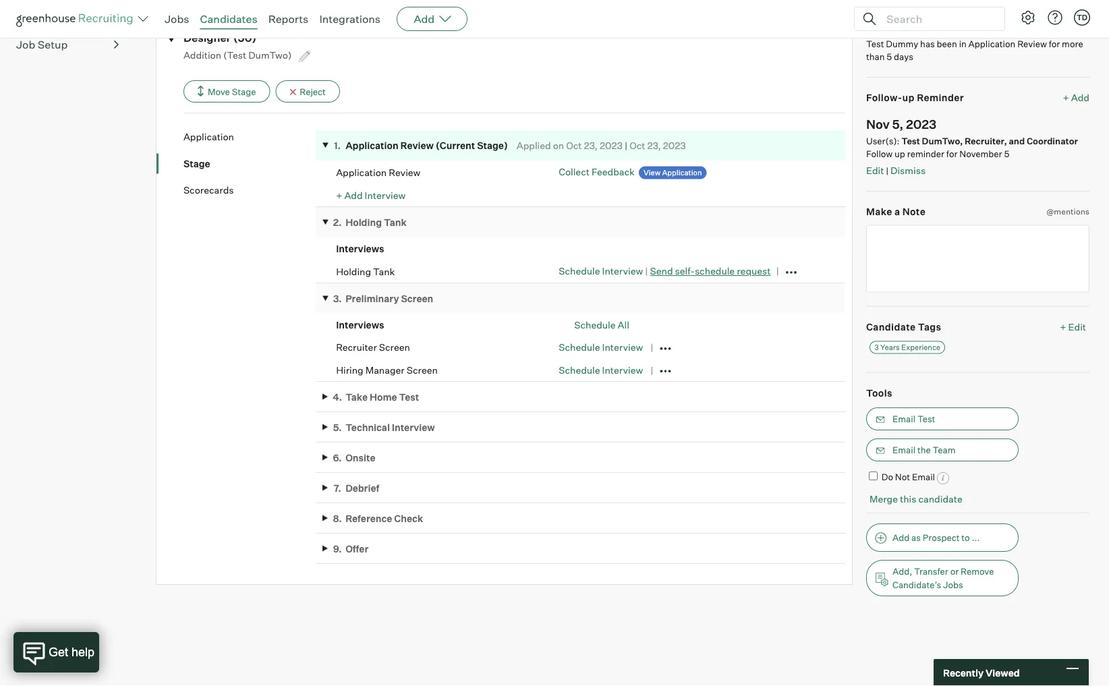 Task type: vqa. For each thing, say whether or not it's contained in the screenshot.
(19)'s 'Schedule'
no



Task type: describe. For each thing, give the bounding box(es) containing it.
2023 inside nov 5, 2023 user(s): test dumtwo, recruiter, and coordinator follow up reminder for november 5 edit | dismiss
[[906, 117, 937, 132]]

hiring manager screen
[[336, 364, 438, 376]]

reject
[[300, 86, 326, 97]]

@mentions
[[1047, 207, 1090, 217]]

holding tank
[[336, 265, 395, 277]]

and
[[1009, 135, 1025, 146]]

integrations link
[[319, 12, 381, 26]]

user(s):
[[866, 135, 900, 146]]

schedule all
[[574, 319, 629, 331]]

td
[[1077, 13, 1088, 22]]

the
[[917, 445, 931, 455]]

1 vertical spatial stage
[[183, 158, 210, 169]]

reports inside reports link
[[16, 10, 56, 24]]

test inside button
[[917, 414, 935, 424]]

for inside "test dummy has been in application review for more than 5 days"
[[1049, 38, 1060, 49]]

0 vertical spatial jobs
[[165, 12, 189, 26]]

candidate's
[[893, 579, 941, 590]]

3.
[[333, 293, 342, 304]]

jobs link
[[165, 12, 189, 26]]

email for email test
[[893, 414, 916, 424]]

merge this candidate link
[[870, 493, 963, 505]]

candidate tags
[[866, 321, 942, 333]]

3
[[874, 343, 879, 352]]

application inside "test dummy has been in application review for more than 5 days"
[[969, 38, 1016, 49]]

up inside nov 5, 2023 user(s): test dumtwo, recruiter, and coordinator follow up reminder for november 5 edit | dismiss
[[895, 149, 905, 159]]

(50)
[[233, 31, 257, 45]]

1 horizontal spatial reports
[[268, 12, 309, 26]]

as
[[911, 532, 921, 543]]

email the team button
[[866, 439, 1019, 462]]

or
[[950, 566, 959, 577]]

1. application review (current stage)
[[334, 140, 508, 151]]

stage link
[[183, 157, 316, 170]]

move
[[208, 86, 230, 97]]

td button
[[1071, 7, 1093, 28]]

Search text field
[[883, 9, 992, 29]]

coordinator
[[1027, 135, 1078, 146]]

2 23, from the left
[[647, 140, 661, 151]]

than
[[866, 51, 885, 62]]

application up application review
[[346, 140, 398, 151]]

merge this candidate
[[870, 493, 963, 505]]

application review
[[336, 166, 421, 178]]

edit inside nov 5, 2023 user(s): test dumtwo, recruiter, and coordinator follow up reminder for november 5 edit | dismiss
[[866, 165, 884, 176]]

0 vertical spatial tank
[[384, 216, 407, 228]]

all
[[618, 319, 629, 331]]

debrief
[[346, 482, 379, 494]]

schedule for schedule interview link corresponding to hiring manager screen
[[559, 364, 600, 376]]

5 inside nov 5, 2023 user(s): test dumtwo, recruiter, and coordinator follow up reminder for november 5 edit | dismiss
[[1004, 149, 1009, 159]]

technical
[[346, 421, 390, 433]]

candidate
[[866, 321, 916, 333]]

note
[[903, 206, 926, 218]]

Do Not Email checkbox
[[869, 472, 878, 480]]

1 horizontal spatial 2023
[[663, 140, 686, 151]]

scorecards link
[[183, 184, 316, 197]]

0 vertical spatial holding
[[346, 216, 382, 228]]

1 23, from the left
[[584, 140, 598, 151]]

move stage button
[[183, 80, 270, 103]]

5.
[[333, 421, 342, 433]]

test dummy has been in application review for more than 5 days
[[866, 38, 1083, 62]]

...
[[972, 532, 980, 543]]

+ add interview link
[[336, 189, 406, 201]]

alerts
[[883, 18, 913, 30]]

+ add link
[[1063, 91, 1090, 104]]

nov 5, 2023 user(s): test dumtwo, recruiter, and coordinator follow up reminder for november 5 edit | dismiss
[[866, 117, 1078, 176]]

dumtwo)
[[248, 49, 292, 61]]

1 interviews from the top
[[336, 243, 384, 254]]

self-
[[675, 265, 695, 277]]

jobs inside add, transfer or remove candidate's jobs
[[943, 579, 963, 590]]

setup
[[38, 38, 68, 51]]

1 horizontal spatial reports link
[[268, 12, 309, 26]]

1 vertical spatial screen
[[379, 341, 410, 353]]

1 vertical spatial tank
[[373, 265, 395, 277]]

been
[[937, 38, 957, 49]]

hiring
[[336, 364, 363, 376]]

integrations
[[319, 12, 381, 26]]

3 years experience
[[874, 343, 940, 352]]

+ add
[[1063, 92, 1090, 104]]

scorecards
[[183, 184, 234, 196]]

3. preliminary screen
[[333, 293, 433, 304]]

greenhouse recruiting image
[[16, 11, 138, 27]]

3 years experience link
[[870, 341, 945, 354]]

add inside button
[[893, 532, 910, 543]]

dismiss
[[891, 165, 926, 176]]

job
[[16, 38, 35, 51]]

view application
[[644, 168, 702, 177]]

add as prospect to ...
[[893, 532, 980, 543]]

collect feedback
[[559, 166, 635, 178]]

email for email the team
[[893, 445, 916, 455]]

recruiter
[[336, 341, 377, 353]]

7. debrief
[[334, 482, 379, 494]]

schedule interview link for recruiter screen
[[559, 341, 643, 353]]

email test
[[893, 414, 935, 424]]

more
[[1062, 38, 1083, 49]]

preliminary
[[346, 293, 399, 304]]

view
[[644, 168, 661, 177]]

1 oct from the left
[[566, 140, 582, 151]]

td button
[[1074, 9, 1090, 26]]

manager
[[365, 364, 405, 376]]

9.
[[333, 543, 342, 554]]

+ edit
[[1060, 321, 1086, 333]]

prospect
[[923, 532, 960, 543]]

2 interviews from the top
[[336, 319, 384, 331]]

2 vertical spatial review
[[389, 166, 421, 178]]

recently viewed
[[943, 667, 1020, 679]]

addition (test dumtwo)
[[183, 49, 294, 61]]

schedule interview | send self-schedule request
[[559, 265, 771, 277]]

dummy
[[886, 38, 918, 49]]

check
[[394, 512, 423, 524]]

viewed
[[986, 667, 1020, 679]]

add, transfer or remove candidate's jobs button
[[866, 560, 1019, 596]]

4.
[[333, 391, 342, 403]]

recruiter screen
[[336, 341, 410, 353]]



Task type: locate. For each thing, give the bounding box(es) containing it.
application up + add interview
[[336, 166, 387, 178]]

7.
[[334, 482, 341, 494]]

| right "edit" link
[[886, 165, 889, 176]]

0 horizontal spatial reports
[[16, 10, 56, 24]]

screen right manager
[[407, 364, 438, 376]]

onsite
[[346, 452, 375, 463]]

5,
[[892, 117, 903, 132]]

+ edit link
[[1057, 318, 1090, 336]]

email the team
[[893, 445, 956, 455]]

1 vertical spatial +
[[336, 189, 342, 201]]

stage)
[[477, 140, 508, 151]]

days
[[894, 51, 913, 62]]

0 vertical spatial 5
[[887, 51, 892, 62]]

this
[[900, 493, 916, 505]]

8. reference check
[[333, 512, 423, 524]]

None text field
[[866, 225, 1090, 293]]

2023
[[906, 117, 937, 132], [600, 140, 623, 151], [663, 140, 686, 151]]

5 right 'than'
[[887, 51, 892, 62]]

schedule interview link for hiring manager screen
[[559, 364, 643, 376]]

view application link
[[639, 166, 707, 179]]

23,
[[584, 140, 598, 151], [647, 140, 661, 151]]

reports up dumtwo)
[[268, 12, 309, 26]]

3 schedule interview link from the top
[[559, 364, 643, 376]]

nov
[[866, 117, 890, 132]]

test inside "test dummy has been in application review for more than 5 days"
[[866, 38, 884, 49]]

0 horizontal spatial edit
[[866, 165, 884, 176]]

schedule interview for hiring manager screen
[[559, 364, 643, 376]]

5 inside "test dummy has been in application review for more than 5 days"
[[887, 51, 892, 62]]

@mentions link
[[1047, 205, 1090, 218]]

email inside email test button
[[893, 414, 916, 424]]

in
[[959, 38, 967, 49]]

review down 1. application review (current stage) at the top left of page
[[389, 166, 421, 178]]

schedule interview for recruiter screen
[[559, 341, 643, 353]]

2 vertical spatial email
[[912, 472, 935, 482]]

schedule all link
[[574, 319, 629, 331]]

0 vertical spatial interviews
[[336, 243, 384, 254]]

0 vertical spatial +
[[1063, 92, 1069, 104]]

applied
[[517, 140, 551, 151]]

edit link
[[866, 165, 884, 176]]

has
[[920, 38, 935, 49]]

addition
[[183, 49, 221, 61]]

2 vertical spatial screen
[[407, 364, 438, 376]]

2 vertical spatial +
[[1060, 321, 1066, 333]]

1 horizontal spatial oct
[[630, 140, 645, 151]]

send
[[650, 265, 673, 277]]

offer
[[346, 543, 369, 554]]

make a note
[[866, 206, 926, 218]]

application right in
[[969, 38, 1016, 49]]

make
[[866, 206, 892, 218]]

2 horizontal spatial |
[[886, 165, 889, 176]]

2023 up feedback
[[600, 140, 623, 151]]

schedule for recruiter screen schedule interview link
[[559, 341, 600, 353]]

job setup link
[[16, 37, 119, 53]]

1 schedule interview link from the top
[[559, 265, 643, 277]]

stage inside button
[[232, 86, 256, 97]]

1 horizontal spatial for
[[1049, 38, 1060, 49]]

1 horizontal spatial edit
[[1068, 321, 1086, 333]]

reject button
[[275, 80, 340, 103]]

1 vertical spatial interviews
[[336, 319, 384, 331]]

1 vertical spatial edit
[[1068, 321, 1086, 333]]

0 horizontal spatial for
[[946, 149, 958, 159]]

reports link up dumtwo)
[[268, 12, 309, 26]]

dismiss link
[[891, 165, 926, 176]]

to
[[962, 532, 970, 543]]

0 vertical spatial email
[[893, 414, 916, 424]]

(1)
[[915, 18, 927, 30]]

applied on  oct 23, 2023 | oct 23, 2023
[[517, 140, 686, 151]]

for
[[1049, 38, 1060, 49], [946, 149, 958, 159]]

email inside email the team button
[[893, 445, 916, 455]]

1 vertical spatial email
[[893, 445, 916, 455]]

| left send
[[645, 265, 648, 277]]

0 horizontal spatial stage
[[183, 158, 210, 169]]

1 schedule interview from the top
[[559, 341, 643, 353]]

add
[[414, 12, 435, 26], [1071, 92, 1090, 104], [344, 189, 363, 201], [893, 532, 910, 543]]

interviews up holding tank
[[336, 243, 384, 254]]

1 horizontal spatial 23,
[[647, 140, 661, 151]]

jobs up designer
[[165, 12, 189, 26]]

alerts (1)
[[883, 18, 927, 30]]

2 horizontal spatial 2023
[[906, 117, 937, 132]]

tank up 3. preliminary screen
[[373, 265, 395, 277]]

up up the "dismiss" link
[[895, 149, 905, 159]]

8.
[[333, 512, 342, 524]]

reports link
[[16, 9, 119, 25], [268, 12, 309, 26]]

9. offer
[[333, 543, 369, 554]]

1 horizontal spatial jobs
[[943, 579, 963, 590]]

0 horizontal spatial |
[[625, 140, 627, 151]]

configure image
[[1020, 9, 1036, 26]]

test up "the"
[[917, 414, 935, 424]]

0 vertical spatial |
[[625, 140, 627, 151]]

tags
[[918, 321, 942, 333]]

6. onsite
[[333, 452, 375, 463]]

| up feedback
[[625, 140, 627, 151]]

0 horizontal spatial 23,
[[584, 140, 598, 151]]

0 vertical spatial screen
[[401, 293, 433, 304]]

+ add interview
[[336, 189, 406, 201]]

0 vertical spatial edit
[[866, 165, 884, 176]]

reports up the job setup
[[16, 10, 56, 24]]

for inside nov 5, 2023 user(s): test dumtwo, recruiter, and coordinator follow up reminder for november 5 edit | dismiss
[[946, 149, 958, 159]]

1 vertical spatial review
[[400, 140, 434, 151]]

stage up scorecards
[[183, 158, 210, 169]]

candidates link
[[200, 12, 257, 26]]

4. take home test
[[333, 391, 419, 403]]

test right home
[[399, 391, 419, 403]]

schedule
[[695, 265, 735, 277]]

screen right 'preliminary'
[[401, 293, 433, 304]]

1 vertical spatial jobs
[[943, 579, 963, 590]]

1 vertical spatial up
[[895, 149, 905, 159]]

1 vertical spatial for
[[946, 149, 958, 159]]

1 vertical spatial schedule interview
[[559, 364, 643, 376]]

not
[[895, 472, 910, 482]]

2. holding tank
[[333, 216, 407, 228]]

test up reminder at right top
[[902, 135, 920, 146]]

schedule for schedule all link
[[574, 319, 616, 331]]

schedule interview link for holding tank
[[559, 265, 643, 277]]

test inside nov 5, 2023 user(s): test dumtwo, recruiter, and coordinator follow up reminder for november 5 edit | dismiss
[[902, 135, 920, 146]]

screen for preliminary
[[401, 293, 433, 304]]

for down dumtwo,
[[946, 149, 958, 159]]

screen for manager
[[407, 364, 438, 376]]

1.
[[334, 140, 341, 151]]

stage right move at the top left
[[232, 86, 256, 97]]

review left (current
[[400, 140, 434, 151]]

0 vertical spatial schedule interview link
[[559, 265, 643, 277]]

up up 5,
[[902, 92, 915, 104]]

1 vertical spatial holding
[[336, 265, 371, 277]]

holding up 3.
[[336, 265, 371, 277]]

dumtwo,
[[922, 135, 963, 146]]

2 oct from the left
[[630, 140, 645, 151]]

review inside "test dummy has been in application review for more than 5 days"
[[1017, 38, 1047, 49]]

email up email the team
[[893, 414, 916, 424]]

oct up view
[[630, 140, 645, 151]]

test up 'than'
[[866, 38, 884, 49]]

interviews up recruiter
[[336, 319, 384, 331]]

5 down the and
[[1004, 149, 1009, 159]]

collect
[[559, 166, 590, 178]]

1 vertical spatial 5
[[1004, 149, 1009, 159]]

0 horizontal spatial reports link
[[16, 9, 119, 25]]

application
[[969, 38, 1016, 49], [183, 131, 234, 143], [346, 140, 398, 151], [336, 166, 387, 178], [662, 168, 702, 177]]

screen up hiring manager screen
[[379, 341, 410, 353]]

recruiter,
[[965, 135, 1007, 146]]

23, up view
[[647, 140, 661, 151]]

1 vertical spatial |
[[886, 165, 889, 176]]

review down configure icon
[[1017, 38, 1047, 49]]

2 vertical spatial |
[[645, 265, 648, 277]]

1 horizontal spatial stage
[[232, 86, 256, 97]]

add inside popup button
[[414, 12, 435, 26]]

email left "the"
[[893, 445, 916, 455]]

years
[[880, 343, 900, 352]]

holding
[[346, 216, 382, 228], [336, 265, 371, 277]]

0 vertical spatial for
[[1049, 38, 1060, 49]]

send self-schedule request link
[[650, 265, 771, 277]]

5. technical interview
[[333, 421, 435, 433]]

follow-up reminder
[[866, 92, 964, 104]]

up
[[902, 92, 915, 104], [895, 149, 905, 159]]

0 horizontal spatial oct
[[566, 140, 582, 151]]

for left more
[[1049, 38, 1060, 49]]

jobs down or
[[943, 579, 963, 590]]

reports link up job setup link
[[16, 9, 119, 25]]

reports
[[16, 10, 56, 24], [268, 12, 309, 26]]

0 vertical spatial schedule interview
[[559, 341, 643, 353]]

review
[[1017, 38, 1047, 49], [400, 140, 434, 151], [389, 166, 421, 178]]

2023 up view application
[[663, 140, 686, 151]]

do
[[882, 472, 893, 482]]

oct right on
[[566, 140, 582, 151]]

designer (50)
[[183, 31, 257, 45]]

application right view
[[662, 168, 702, 177]]

+ for + add
[[1063, 92, 1069, 104]]

2 vertical spatial schedule interview link
[[559, 364, 643, 376]]

2 schedule interview link from the top
[[559, 341, 643, 353]]

0 horizontal spatial 5
[[887, 51, 892, 62]]

2023 right 5,
[[906, 117, 937, 132]]

tools
[[866, 387, 893, 399]]

0 horizontal spatial jobs
[[165, 12, 189, 26]]

transfer
[[914, 566, 948, 577]]

email right not
[[912, 472, 935, 482]]

email test button
[[866, 408, 1019, 431]]

remove
[[961, 566, 994, 577]]

(test
[[223, 49, 246, 61]]

+ for + edit
[[1060, 321, 1066, 333]]

application down move at the top left
[[183, 131, 234, 143]]

oct
[[566, 140, 582, 151], [630, 140, 645, 151]]

november
[[960, 149, 1002, 159]]

2 schedule interview from the top
[[559, 364, 643, 376]]

0 vertical spatial review
[[1017, 38, 1047, 49]]

edit inside + edit link
[[1068, 321, 1086, 333]]

0 vertical spatial stage
[[232, 86, 256, 97]]

1 horizontal spatial |
[[645, 265, 648, 277]]

|
[[625, 140, 627, 151], [886, 165, 889, 176], [645, 265, 648, 277]]

holding right the 2. on the left
[[346, 216, 382, 228]]

recently
[[943, 667, 984, 679]]

stage
[[232, 86, 256, 97], [183, 158, 210, 169]]

tank down + add interview link
[[384, 216, 407, 228]]

reference
[[346, 512, 392, 524]]

0 vertical spatial up
[[902, 92, 915, 104]]

+ for + add interview
[[336, 189, 342, 201]]

+
[[1063, 92, 1069, 104], [336, 189, 342, 201], [1060, 321, 1066, 333]]

1 vertical spatial schedule interview link
[[559, 341, 643, 353]]

home
[[370, 391, 397, 403]]

0 horizontal spatial 2023
[[600, 140, 623, 151]]

merge
[[870, 493, 898, 505]]

edit
[[866, 165, 884, 176], [1068, 321, 1086, 333]]

add, transfer or remove candidate's jobs
[[893, 566, 994, 590]]

1 horizontal spatial 5
[[1004, 149, 1009, 159]]

| inside nov 5, 2023 user(s): test dumtwo, recruiter, and coordinator follow up reminder for november 5 edit | dismiss
[[886, 165, 889, 176]]

23, up 'collect feedback'
[[584, 140, 598, 151]]

(current
[[436, 140, 475, 151]]

email
[[893, 414, 916, 424], [893, 445, 916, 455], [912, 472, 935, 482]]



